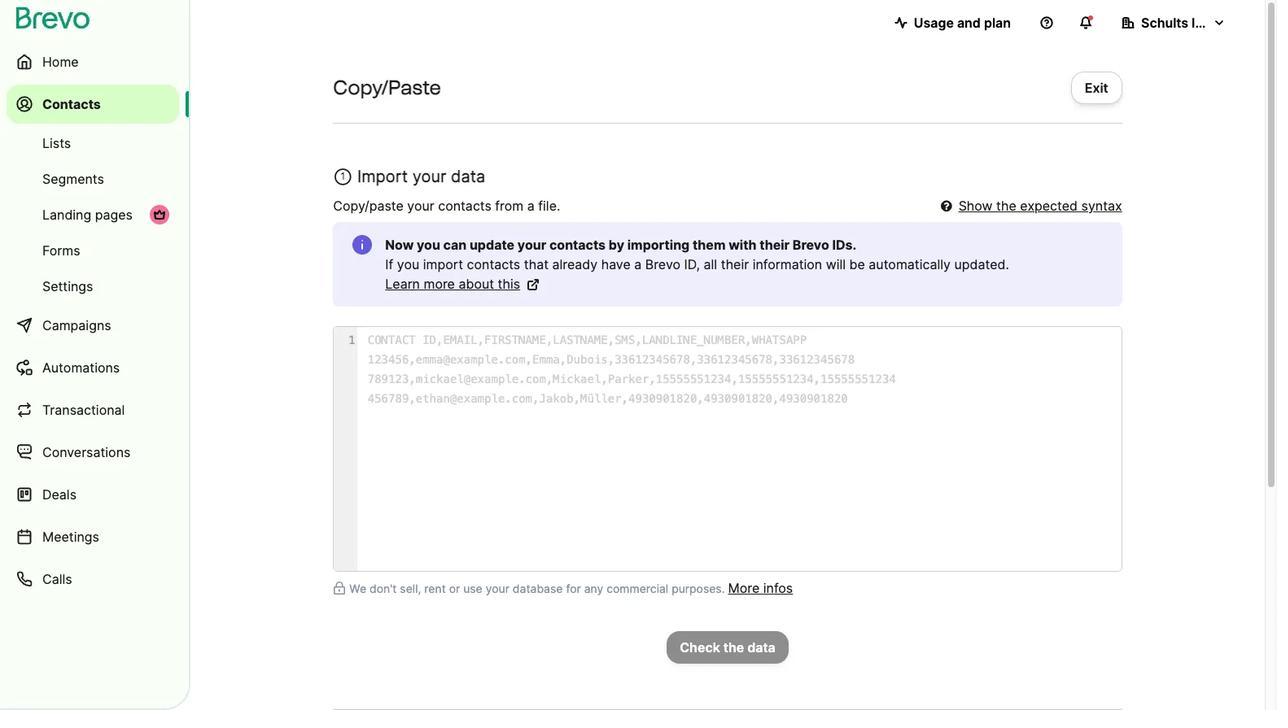 Task type: describe. For each thing, give the bounding box(es) containing it.
and
[[957, 15, 981, 31]]

1 vertical spatial brevo
[[645, 256, 681, 273]]

plan
[[984, 15, 1011, 31]]

show
[[959, 198, 993, 214]]

check the data
[[680, 640, 776, 656]]

database
[[513, 582, 563, 596]]

infos
[[763, 580, 793, 597]]

landing pages link
[[7, 199, 179, 231]]

id,
[[684, 256, 700, 273]]

contacts link
[[7, 85, 179, 124]]

conversations link
[[7, 433, 179, 472]]

we don't sell, rent or use your database for any commercial purposes. more infos
[[349, 580, 793, 597]]

left___rvooi image
[[153, 208, 166, 221]]

rent
[[424, 582, 446, 596]]

learn more about this
[[385, 276, 520, 292]]

data for import your data
[[451, 167, 485, 186]]

we
[[349, 582, 366, 596]]

2 vertical spatial contacts
[[467, 256, 520, 273]]

learn
[[385, 276, 420, 292]]

use
[[463, 582, 483, 596]]

home link
[[7, 42, 179, 81]]

conversations
[[42, 444, 131, 461]]

be
[[850, 256, 865, 273]]

calls link
[[7, 560, 179, 599]]

the for show
[[996, 198, 1017, 214]]

pages
[[95, 207, 133, 223]]

0 vertical spatial brevo
[[793, 237, 829, 253]]

the for check
[[723, 640, 744, 656]]

check
[[680, 640, 720, 656]]

copy/paste
[[333, 76, 441, 99]]

import
[[357, 167, 408, 186]]

from
[[495, 198, 524, 214]]

forms link
[[7, 234, 179, 267]]

deals link
[[7, 475, 179, 514]]

schults inc button
[[1109, 7, 1239, 39]]

home
[[42, 54, 79, 70]]

schults inc
[[1141, 15, 1211, 31]]

alert containing now you can update your contacts by importing them with their brevo ids.
[[333, 222, 1122, 307]]

a inside now you can update your contacts by importing them with their brevo ids. if you import contacts that already have a brevo id, all their information will be automatically updated.
[[634, 256, 642, 273]]

0 horizontal spatial a
[[527, 198, 535, 214]]

1 vertical spatial you
[[397, 256, 419, 273]]

file.
[[538, 198, 560, 214]]

learn more about this link
[[385, 274, 540, 294]]

already
[[552, 256, 598, 273]]

don't
[[370, 582, 397, 596]]

forms
[[42, 243, 80, 259]]

automations
[[42, 360, 120, 376]]

meetings link
[[7, 518, 179, 557]]

0 vertical spatial contacts
[[438, 198, 492, 214]]

calls
[[42, 571, 72, 588]]

schults
[[1141, 15, 1189, 31]]

1 vertical spatial contacts
[[549, 237, 606, 253]]

transactional link
[[7, 391, 179, 430]]

more infos link
[[728, 580, 793, 597]]

now
[[385, 237, 414, 253]]

your inside we don't sell, rent or use your database for any commercial purposes. more infos
[[486, 582, 510, 596]]

usage and plan button
[[881, 7, 1024, 39]]

with
[[729, 237, 757, 253]]

purposes.
[[672, 582, 725, 596]]

segments
[[42, 171, 104, 187]]

show the expected syntax
[[959, 198, 1122, 214]]

commercial
[[607, 582, 669, 596]]

0 vertical spatial 1
[[341, 170, 345, 182]]

update
[[470, 237, 515, 253]]

more
[[728, 580, 760, 597]]

them
[[693, 237, 726, 253]]

syntax
[[1081, 198, 1122, 214]]

about
[[459, 276, 494, 292]]

exit button
[[1071, 72, 1122, 104]]

check the data button
[[667, 632, 789, 664]]

import your data
[[357, 167, 485, 186]]

copy/paste
[[333, 198, 404, 214]]

usage and plan
[[914, 15, 1011, 31]]



Task type: vqa. For each thing, say whether or not it's contained in the screenshot.
A/B to the middle
no



Task type: locate. For each thing, give the bounding box(es) containing it.
0 vertical spatial you
[[417, 237, 440, 253]]

1 vertical spatial their
[[721, 256, 749, 273]]

data up copy/paste your contacts from a file.
[[451, 167, 485, 186]]

campaigns link
[[7, 306, 179, 345]]

settings link
[[7, 270, 179, 303]]

contacts up already
[[549, 237, 606, 253]]

have
[[601, 256, 631, 273]]

that
[[524, 256, 549, 273]]

transactional
[[42, 402, 125, 418]]

brevo down importing on the top
[[645, 256, 681, 273]]

your up copy/paste your contacts from a file.
[[413, 167, 447, 186]]

the inside button
[[723, 640, 744, 656]]

lists
[[42, 135, 71, 151]]

0 horizontal spatial brevo
[[645, 256, 681, 273]]

0 vertical spatial a
[[527, 198, 535, 214]]

1 vertical spatial the
[[723, 640, 744, 656]]

alert
[[333, 222, 1122, 307]]

1 vertical spatial data
[[747, 640, 776, 656]]

you
[[417, 237, 440, 253], [397, 256, 419, 273]]

expected
[[1020, 198, 1078, 214]]

a left 'file.' at top
[[527, 198, 535, 214]]

sell,
[[400, 582, 421, 596]]

will
[[826, 256, 846, 273]]

0 vertical spatial their
[[760, 237, 790, 253]]

1 horizontal spatial data
[[747, 640, 776, 656]]

1 horizontal spatial 1
[[348, 334, 355, 347]]

1 vertical spatial a
[[634, 256, 642, 273]]

lists link
[[7, 127, 179, 160]]

meetings
[[42, 529, 99, 545]]

more
[[424, 276, 455, 292]]

by
[[609, 237, 624, 253]]

you right if
[[397, 256, 419, 273]]

this
[[498, 276, 520, 292]]

information
[[753, 256, 822, 273]]

your up that
[[518, 237, 546, 253]]

data down more infos link
[[747, 640, 776, 656]]

1
[[341, 170, 345, 182], [348, 334, 355, 347]]

the right show
[[996, 198, 1017, 214]]

automatically
[[869, 256, 951, 273]]

all
[[704, 256, 717, 273]]

0 horizontal spatial the
[[723, 640, 744, 656]]

contacts up can
[[438, 198, 492, 214]]

their up information
[[760, 237, 790, 253]]

0 horizontal spatial data
[[451, 167, 485, 186]]

your down import your data
[[407, 198, 434, 214]]

1 horizontal spatial a
[[634, 256, 642, 273]]

their down with
[[721, 256, 749, 273]]

you up import
[[417, 237, 440, 253]]

brevo up information
[[793, 237, 829, 253]]

0 vertical spatial the
[[996, 198, 1017, 214]]

your right use
[[486, 582, 510, 596]]

contacts
[[42, 96, 101, 112]]

usage
[[914, 15, 954, 31]]

automations link
[[7, 348, 179, 387]]

exit
[[1085, 80, 1108, 96]]

1 vertical spatial 1
[[348, 334, 355, 347]]

import
[[423, 256, 463, 273]]

any
[[584, 582, 603, 596]]

contacts
[[438, 198, 492, 214], [549, 237, 606, 253], [467, 256, 520, 273]]

brevo
[[793, 237, 829, 253], [645, 256, 681, 273]]

0 horizontal spatial their
[[721, 256, 749, 273]]

contacts down 'update'
[[467, 256, 520, 273]]

for
[[566, 582, 581, 596]]

inc
[[1192, 15, 1211, 31]]

ids.
[[832, 237, 857, 253]]

campaigns
[[42, 317, 111, 334]]

data
[[451, 167, 485, 186], [747, 640, 776, 656]]

importing
[[627, 237, 690, 253]]

copy/paste your contacts from a file.
[[333, 198, 560, 214]]

landing pages
[[42, 207, 133, 223]]

now you can update your contacts by importing them with their brevo ids. if you import contacts that already have a brevo id, all their information will be automatically updated.
[[385, 237, 1009, 273]]

your
[[413, 167, 447, 186], [407, 198, 434, 214], [518, 237, 546, 253], [486, 582, 510, 596]]

data inside button
[[747, 640, 776, 656]]

0 vertical spatial data
[[451, 167, 485, 186]]

data for check the data
[[747, 640, 776, 656]]

if
[[385, 256, 393, 273]]

0 horizontal spatial 1
[[341, 170, 345, 182]]

question circle image
[[941, 199, 952, 212]]

updated.
[[954, 256, 1009, 273]]

or
[[449, 582, 460, 596]]

deals
[[42, 487, 77, 503]]

settings
[[42, 278, 93, 295]]

landing
[[42, 207, 91, 223]]

show the expected syntax link
[[959, 196, 1122, 216]]

a right have
[[634, 256, 642, 273]]

your inside now you can update your contacts by importing them with their brevo ids. if you import contacts that already have a brevo id, all their information will be automatically updated.
[[518, 237, 546, 253]]

circle thin image
[[333, 167, 353, 186]]

the right check
[[723, 640, 744, 656]]

can
[[443, 237, 467, 253]]

1 horizontal spatial the
[[996, 198, 1017, 214]]

a
[[527, 198, 535, 214], [634, 256, 642, 273]]

their
[[760, 237, 790, 253], [721, 256, 749, 273]]

segments link
[[7, 163, 179, 195]]

1 horizontal spatial their
[[760, 237, 790, 253]]

1 horizontal spatial brevo
[[793, 237, 829, 253]]



